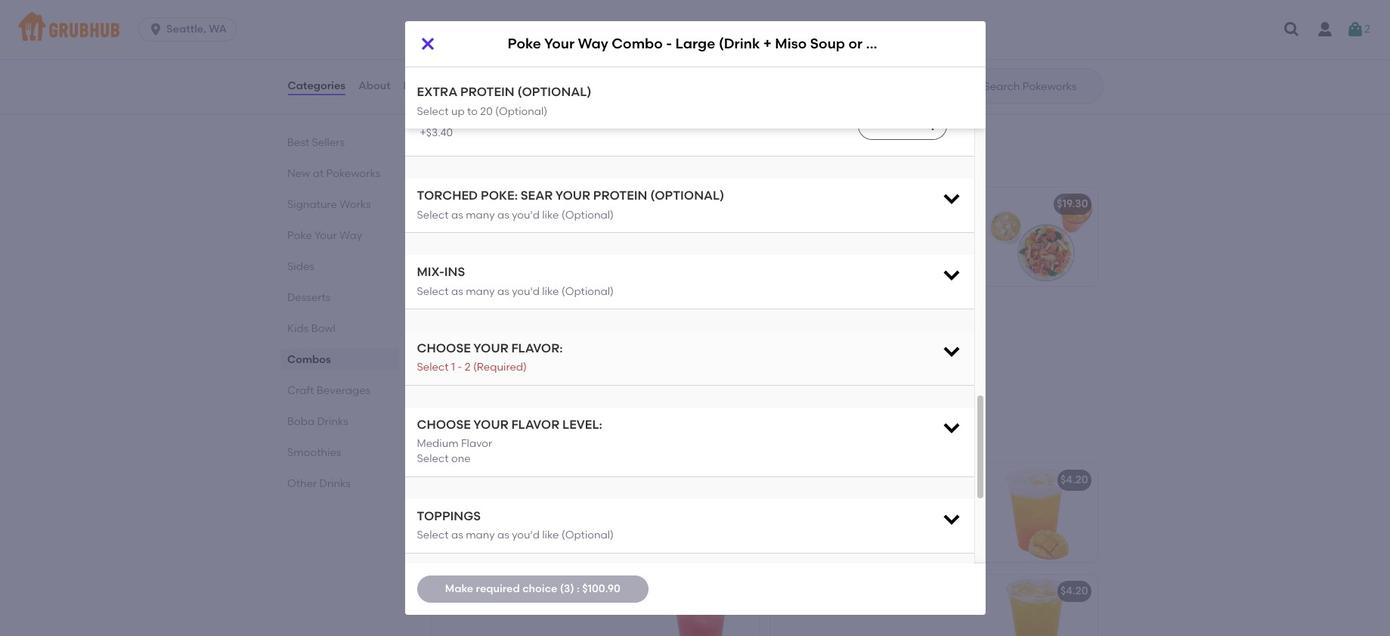 Task type: locate. For each thing, give the bounding box(es) containing it.
like up three proteins with your choice of mix ins, toppings, and flavor.
[[542, 285, 559, 298]]

0 vertical spatial choice
[[930, 219, 965, 232]]

2 horizontal spatial choice
[[930, 219, 965, 232]]

2 input item quantity number field from the top
[[886, 112, 919, 139]]

- inside choose your flavor: select 1 - 2 (required)
[[458, 361, 462, 374]]

combos down "kids bowl"
[[287, 353, 331, 366]]

many inside "toppings select as many as you'd like (optional)"
[[466, 529, 495, 542]]

like up the make required choice (3) : $100.90
[[542, 529, 559, 542]]

signature works
[[287, 198, 371, 211]]

0 horizontal spatial up
[[452, 105, 465, 118]]

1 vertical spatial beverages
[[475, 428, 559, 447]]

0 horizontal spatial (optional)
[[518, 85, 592, 99]]

to up mix-
[[816, 219, 826, 232]]

1 vertical spatial many
[[466, 285, 495, 298]]

of down mix
[[780, 234, 790, 247]]

(optional) inside torched poke: sear your protein (optional) select as many as you'd like (optional)
[[651, 188, 725, 203]]

toppings, up the (required)
[[481, 346, 529, 358]]

pokeworks inside chicken or tofu with white rice, sweet corn, mandarin orange, edamame, surimi salad, wonton crisps, and pokeworks classic
[[499, 100, 554, 113]]

2 $19.30 from the left
[[1057, 198, 1089, 210]]

of right flavor:
[[604, 330, 614, 343]]

chips)
[[910, 35, 955, 53], [715, 198, 749, 210], [746, 309, 780, 322]]

2 vertical spatial and
[[532, 346, 552, 358]]

3 you'd from the top
[[512, 529, 540, 542]]

+$3.40 inside tofu (v) +$3.40
[[420, 126, 453, 139]]

kids
[[287, 322, 309, 335]]

signature up ins
[[441, 198, 492, 210]]

flavor. up "level:"
[[555, 346, 586, 358]]

select down mix-
[[417, 285, 449, 298]]

like down 'sear'
[[542, 208, 559, 221]]

1 select from the top
[[417, 105, 449, 118]]

pokeworks down surimi
[[499, 100, 554, 113]]

lemonade down choose your flavor level: medium flavor select one
[[473, 474, 529, 487]]

lemonade
[[473, 474, 529, 487], [819, 474, 875, 487], [501, 585, 557, 598]]

1 vertical spatial of
[[604, 330, 614, 343]]

1 horizontal spatial kettle
[[713, 309, 743, 322]]

or inside chicken or tofu with white rice, sweet corn, mandarin orange, edamame, surimi salad, wonton crisps, and pokeworks classic
[[486, 54, 496, 67]]

2 vertical spatial combo
[[520, 309, 559, 322]]

you'd inside mix-ins select as many as you'd like (optional)
[[512, 285, 540, 298]]

(optional) inside extra protein (optional) select up to 20 (optional)
[[518, 85, 592, 99]]

1 vertical spatial (optional)
[[651, 188, 725, 203]]

6 select from the top
[[417, 529, 449, 542]]

salad,
[[534, 85, 565, 98]]

0 vertical spatial your
[[556, 188, 591, 203]]

lemonade left "(3)" on the left bottom of page
[[501, 585, 557, 598]]

1 horizontal spatial (optional)
[[651, 188, 725, 203]]

2 vertical spatial poke
[[441, 309, 467, 322]]

0 vertical spatial input item quantity number field
[[886, 50, 919, 77]]

drinks right other
[[319, 477, 350, 490]]

strawberry lemonade button
[[432, 575, 759, 636]]

0 vertical spatial large
[[676, 35, 716, 53]]

+$3.40
[[420, 64, 453, 77], [420, 126, 453, 139]]

select
[[417, 105, 449, 118], [417, 208, 449, 221], [417, 285, 449, 298], [417, 361, 449, 374], [417, 453, 449, 465], [417, 529, 449, 542]]

0 vertical spatial drinks
[[317, 415, 348, 428]]

0 vertical spatial +$3.40
[[420, 64, 453, 77]]

lilikoi lemonade image
[[646, 464, 759, 562]]

flavor. down base,
[[780, 250, 811, 263]]

poke up sides
[[287, 229, 312, 242]]

up down edamame,
[[452, 105, 465, 118]]

1 you'd from the top
[[512, 208, 540, 221]]

like inside mix-ins select as many as you'd like (optional)
[[542, 285, 559, 298]]

0 horizontal spatial craft beverages
[[287, 384, 370, 397]]

1 horizontal spatial proteins
[[837, 219, 879, 232]]

your up flavor at the bottom left of page
[[474, 417, 509, 432]]

you'd up three proteins with your choice of mix ins, toppings, and flavor.
[[512, 285, 540, 298]]

1 vertical spatial large
[[568, 309, 599, 322]]

with inside the mix up to 2 proteins with your choice of base, mix-ins, toppings, and flavor.
[[882, 219, 903, 232]]

2 many from the top
[[466, 285, 495, 298]]

your inside choose your flavor: select 1 - 2 (required)
[[474, 341, 509, 355]]

about
[[359, 79, 391, 92]]

or
[[849, 35, 863, 53], [486, 54, 496, 67], [668, 198, 679, 210], [699, 309, 710, 322]]

0 vertical spatial flavor.
[[780, 250, 811, 263]]

and inside the mix up to 2 proteins with your choice of base, mix-ins, toppings, and flavor.
[[916, 234, 936, 247]]

proteins
[[837, 219, 879, 232], [473, 330, 515, 343]]

kettle
[[866, 35, 907, 53], [682, 198, 712, 210], [713, 309, 743, 322]]

1 horizontal spatial of
[[780, 234, 790, 247]]

many down poke:
[[466, 208, 495, 221]]

select down the toppings
[[417, 529, 449, 542]]

large left $7.80
[[676, 35, 716, 53]]

signature down at
[[287, 198, 337, 211]]

0 horizontal spatial toppings,
[[481, 346, 529, 358]]

wa
[[209, 23, 227, 36]]

1 many from the top
[[466, 208, 495, 221]]

$7.80
[[720, 33, 746, 46]]

many
[[466, 208, 495, 221], [466, 285, 495, 298], [466, 529, 495, 542]]

1 horizontal spatial up
[[800, 219, 813, 232]]

select down the 'torched'
[[417, 208, 449, 221]]

svg image
[[1283, 20, 1302, 39], [866, 58, 878, 70], [927, 58, 939, 70], [941, 264, 962, 285], [941, 508, 962, 529]]

lemonade for strawberry lemonade
[[501, 585, 557, 598]]

way
[[578, 35, 609, 53], [339, 229, 362, 242], [495, 309, 518, 322]]

many down the toppings
[[466, 529, 495, 542]]

1 vertical spatial choose
[[417, 417, 471, 432]]

2 vertical spatial with
[[518, 330, 539, 343]]

one
[[452, 453, 471, 465]]

your up the (required)
[[474, 341, 509, 355]]

1 vertical spatial proteins
[[473, 330, 515, 343]]

craft up boba
[[287, 384, 314, 397]]

$4.20
[[722, 474, 750, 487], [1061, 474, 1089, 487], [1061, 585, 1089, 598]]

ins, right base,
[[846, 234, 863, 247]]

4 select from the top
[[417, 361, 449, 374]]

2 vertical spatial kettle
[[713, 309, 743, 322]]

you'd down 'sear'
[[512, 208, 540, 221]]

poke your way combo - regular (drink + miso soup or kettle chips) image
[[984, 188, 1098, 286]]

2 button
[[1347, 16, 1371, 43]]

1 vertical spatial (drink
[[570, 198, 601, 210]]

0 vertical spatial chips)
[[910, 35, 955, 53]]

mango lemonade image
[[984, 464, 1098, 562]]

your down signature works
[[314, 229, 337, 242]]

0 vertical spatial many
[[466, 208, 495, 221]]

$100.90
[[583, 582, 621, 595]]

3 many from the top
[[466, 529, 495, 542]]

bowl
[[311, 322, 335, 335]]

of
[[780, 234, 790, 247], [604, 330, 614, 343]]

0 horizontal spatial soup
[[639, 198, 666, 210]]

works for signature works combo (drink + miso soup or kettle chips)
[[494, 198, 526, 210]]

large
[[676, 35, 716, 53], [568, 309, 599, 322]]

1 +$3.40 from the top
[[420, 64, 453, 77]]

0 vertical spatial craft
[[287, 384, 314, 397]]

1 horizontal spatial flavor.
[[780, 250, 811, 263]]

choose your flavor: select 1 - 2 (required)
[[417, 341, 563, 374]]

(optional)
[[518, 85, 592, 99], [651, 188, 725, 203]]

many up "three"
[[466, 285, 495, 298]]

1 vertical spatial like
[[542, 285, 559, 298]]

beverages up lilikoi lemonade
[[475, 428, 559, 447]]

soup
[[811, 35, 846, 53], [639, 198, 666, 210], [670, 309, 697, 322]]

poke up "three"
[[441, 309, 467, 322]]

2 horizontal spatial way
[[578, 35, 609, 53]]

like
[[542, 208, 559, 221], [542, 285, 559, 298], [542, 529, 559, 542]]

1 vertical spatial ins,
[[462, 346, 479, 358]]

toppings
[[417, 509, 481, 523]]

choose inside choose your flavor: select 1 - 2 (required)
[[417, 341, 471, 355]]

works for signature works
[[339, 198, 371, 211]]

lemonade inside strawberry lemonade button
[[501, 585, 557, 598]]

you'd up the make required choice (3) : $100.90
[[512, 529, 540, 542]]

(optional)
[[495, 105, 548, 118], [562, 208, 614, 221], [562, 285, 614, 298], [562, 529, 614, 542]]

1 $19.30 from the left
[[715, 198, 746, 210]]

and inside chicken or tofu with white rice, sweet corn, mandarin orange, edamame, surimi salad, wonton crisps, and pokeworks classic
[[476, 100, 497, 113]]

1 like from the top
[[542, 208, 559, 221]]

1 vertical spatial to
[[816, 219, 826, 232]]

ins, right mix at the bottom
[[462, 346, 479, 358]]

$22.65
[[717, 309, 750, 322]]

1 input item quantity number field from the top
[[886, 50, 919, 77]]

1 vertical spatial flavor.
[[555, 346, 586, 358]]

1 vertical spatial way
[[339, 229, 362, 242]]

1 vertical spatial miso
[[613, 198, 637, 210]]

ins,
[[846, 234, 863, 247], [462, 346, 479, 358]]

select inside choose your flavor level: medium flavor select one
[[417, 453, 449, 465]]

0 horizontal spatial works
[[339, 198, 371, 211]]

0 horizontal spatial flavor.
[[555, 346, 586, 358]]

choose
[[417, 341, 471, 355], [417, 417, 471, 432]]

1 horizontal spatial and
[[532, 346, 552, 358]]

1 horizontal spatial to
[[816, 219, 826, 232]]

select down medium
[[417, 453, 449, 465]]

way down signature works
[[339, 229, 362, 242]]

strawberry lemonade image
[[646, 575, 759, 636]]

select inside "toppings select as many as you'd like (optional)"
[[417, 529, 449, 542]]

select left 1
[[417, 361, 449, 374]]

0 horizontal spatial protein
[[461, 85, 515, 99]]

your up white
[[544, 35, 575, 53]]

choose inside choose your flavor level: medium flavor select one
[[417, 417, 471, 432]]

(v)
[[444, 111, 457, 124]]

Input item quantity number field
[[886, 50, 919, 77], [886, 112, 919, 139]]

2 choose from the top
[[417, 417, 471, 432]]

$19.30
[[715, 198, 746, 210], [1057, 198, 1089, 210]]

works right the 'torched'
[[494, 198, 526, 210]]

toppings, right mix-
[[865, 234, 913, 247]]

0 horizontal spatial $19.30
[[715, 198, 746, 210]]

1 horizontal spatial your
[[906, 219, 928, 232]]

2 you'd from the top
[[512, 285, 540, 298]]

drinks right boba
[[317, 415, 348, 428]]

to left 20 on the top of the page
[[467, 105, 478, 118]]

0 horizontal spatial combos
[[287, 353, 331, 366]]

proteins up the (required)
[[473, 330, 515, 343]]

0 horizontal spatial choice
[[523, 582, 558, 595]]

beverages
[[316, 384, 370, 397], [475, 428, 559, 447]]

(optional) inside extra protein (optional) select up to 20 (optional)
[[495, 105, 548, 118]]

1 vertical spatial toppings,
[[481, 346, 529, 358]]

as down the 'torched'
[[452, 208, 463, 221]]

2 vertical spatial your
[[469, 309, 492, 322]]

1 vertical spatial pokeworks
[[326, 167, 380, 180]]

way down mix-ins select as many as you'd like (optional)
[[495, 309, 518, 322]]

1 horizontal spatial soup
[[670, 309, 697, 322]]

signature for signature works
[[287, 198, 337, 211]]

with inside three proteins with your choice of mix ins, toppings, and flavor.
[[518, 330, 539, 343]]

craft
[[287, 384, 314, 397], [429, 428, 471, 447]]

0 vertical spatial with
[[522, 54, 543, 67]]

+
[[746, 33, 752, 46], [764, 35, 772, 53], [604, 198, 610, 210], [635, 309, 641, 322]]

0 vertical spatial (optional)
[[518, 85, 592, 99]]

drinks
[[317, 415, 348, 428], [319, 477, 350, 490]]

choose up 1
[[417, 341, 471, 355]]

1 horizontal spatial signature
[[441, 198, 492, 210]]

your right 'sear'
[[556, 188, 591, 203]]

choose for flavor:
[[417, 341, 471, 355]]

up up base,
[[800, 219, 813, 232]]

2 vertical spatial many
[[466, 529, 495, 542]]

:
[[577, 582, 580, 595]]

your
[[544, 35, 575, 53], [314, 229, 337, 242], [469, 309, 492, 322]]

up inside the mix up to 2 proteins with your choice of base, mix-ins, toppings, and flavor.
[[800, 219, 813, 232]]

5 select from the top
[[417, 453, 449, 465]]

0 horizontal spatial pokeworks
[[326, 167, 380, 180]]

protein inside extra protein (optional) select up to 20 (optional)
[[461, 85, 515, 99]]

svg image
[[1347, 20, 1365, 39], [148, 22, 163, 37], [419, 35, 437, 53], [866, 119, 878, 131], [927, 119, 939, 131], [941, 188, 962, 209], [941, 340, 962, 361], [941, 416, 962, 438]]

mix-
[[823, 234, 846, 247]]

with
[[522, 54, 543, 67], [882, 219, 903, 232], [518, 330, 539, 343]]

0 vertical spatial ins,
[[846, 234, 863, 247]]

+$3.40 down the shrimp
[[420, 64, 453, 77]]

main navigation navigation
[[0, 0, 1391, 59]]

large up three proteins with your choice of mix ins, toppings, and flavor.
[[568, 309, 599, 322]]

works down new at pokeworks
[[339, 198, 371, 211]]

0 vertical spatial protein
[[461, 85, 515, 99]]

0 vertical spatial proteins
[[837, 219, 879, 232]]

combos up the 'torched'
[[429, 152, 496, 171]]

Search Pokeworks search field
[[983, 79, 1099, 94]]

and
[[476, 100, 497, 113], [916, 234, 936, 247], [532, 346, 552, 358]]

strawberry lemonade
[[441, 585, 557, 598]]

1 vertical spatial you'd
[[512, 285, 540, 298]]

1 vertical spatial up
[[800, 219, 813, 232]]

your inside choose your flavor level: medium flavor select one
[[474, 417, 509, 432]]

1 vertical spatial craft
[[429, 428, 471, 447]]

poke
[[508, 35, 542, 53], [287, 229, 312, 242], [441, 309, 467, 322]]

choice inside three proteins with your choice of mix ins, toppings, and flavor.
[[566, 330, 601, 343]]

your up "three"
[[469, 309, 492, 322]]

1 horizontal spatial choice
[[566, 330, 601, 343]]

0 vertical spatial of
[[780, 234, 790, 247]]

like inside torched poke: sear your protein (optional) select as many as you'd like (optional)
[[542, 208, 559, 221]]

0 horizontal spatial -
[[458, 361, 462, 374]]

- up flavor:
[[561, 309, 566, 322]]

1 horizontal spatial -
[[561, 309, 566, 322]]

you'd
[[512, 208, 540, 221], [512, 285, 540, 298], [512, 529, 540, 542]]

beverages up boba drinks at the bottom of the page
[[316, 384, 370, 397]]

svg image inside seattle, wa button
[[148, 22, 163, 37]]

surimi
[[500, 85, 531, 98]]

0 vertical spatial toppings,
[[865, 234, 913, 247]]

2 select from the top
[[417, 208, 449, 221]]

poke your way combo - large (drink + miso soup or kettle chips)
[[508, 35, 955, 53], [441, 309, 780, 322]]

$4.20 inside button
[[1061, 585, 1089, 598]]

0 vertical spatial 2
[[1365, 23, 1371, 35]]

your
[[556, 188, 591, 203], [474, 341, 509, 355], [474, 417, 509, 432]]

2 vertical spatial choice
[[523, 582, 558, 595]]

proteins up mix-
[[837, 219, 879, 232]]

your inside torched poke: sear your protein (optional) select as many as you'd like (optional)
[[556, 188, 591, 203]]

2 inside 2 button
[[1365, 23, 1371, 35]]

way up rice,
[[578, 35, 609, 53]]

poke up tofu at the top of page
[[508, 35, 542, 53]]

your
[[906, 219, 928, 232], [542, 330, 564, 343]]

1 horizontal spatial pokeworks
[[499, 100, 554, 113]]

(optional) inside mix-ins select as many as you'd like (optional)
[[562, 285, 614, 298]]

sweet
[[441, 69, 471, 82]]

lilikoi lemonade
[[441, 474, 529, 487]]

0 vertical spatial up
[[452, 105, 465, 118]]

3 like from the top
[[542, 529, 559, 542]]

new
[[287, 167, 310, 180]]

craft up the one
[[429, 428, 471, 447]]

0 vertical spatial to
[[467, 105, 478, 118]]

0 vertical spatial combo
[[612, 35, 663, 53]]

craft beverages up boba drinks at the bottom of the page
[[287, 384, 370, 397]]

choose for flavor
[[417, 417, 471, 432]]

2 like from the top
[[542, 285, 559, 298]]

choose up medium
[[417, 417, 471, 432]]

2 vertical spatial 2
[[465, 361, 471, 374]]

2 +$3.40 from the top
[[420, 126, 453, 139]]

3 select from the top
[[417, 285, 449, 298]]

kids bowl
[[287, 322, 335, 335]]

ins, inside the mix up to 2 proteins with your choice of base, mix-ins, toppings, and flavor.
[[846, 234, 863, 247]]

your for flavor
[[474, 417, 509, 432]]

1 horizontal spatial toppings,
[[865, 234, 913, 247]]

lilikoi green tea image
[[984, 575, 1098, 636]]

- left $7.80
[[667, 35, 672, 53]]

miso
[[776, 35, 807, 53], [613, 198, 637, 210], [644, 309, 668, 322]]

of inside three proteins with your choice of mix ins, toppings, and flavor.
[[604, 330, 614, 343]]

select down extra
[[417, 105, 449, 118]]

toppings,
[[865, 234, 913, 247], [481, 346, 529, 358]]

many inside torched poke: sear your protein (optional) select as many as you'd like (optional)
[[466, 208, 495, 221]]

as down ins
[[452, 285, 463, 298]]

+$3.40 down tofu
[[420, 126, 453, 139]]

0 horizontal spatial and
[[476, 100, 497, 113]]

works
[[494, 198, 526, 210], [339, 198, 371, 211]]

1 vertical spatial your
[[314, 229, 337, 242]]

about button
[[358, 59, 391, 113]]

select inside extra protein (optional) select up to 20 (optional)
[[417, 105, 449, 118]]

you'd inside torched poke: sear your protein (optional) select as many as you'd like (optional)
[[512, 208, 540, 221]]

lemonade right the "mango"
[[819, 474, 875, 487]]

0 horizontal spatial proteins
[[473, 330, 515, 343]]

0 vertical spatial beverages
[[316, 384, 370, 397]]

1 vertical spatial your
[[474, 341, 509, 355]]

- right 1
[[458, 361, 462, 374]]

lemonade for lilikoi lemonade
[[473, 474, 529, 487]]

1 vertical spatial soup
[[639, 198, 666, 210]]

pokeworks right at
[[326, 167, 380, 180]]

1 choose from the top
[[417, 341, 471, 355]]

toppings, inside three proteins with your choice of mix ins, toppings, and flavor.
[[481, 346, 529, 358]]

0 vertical spatial you'd
[[512, 208, 540, 221]]

0 vertical spatial your
[[906, 219, 928, 232]]

1 vertical spatial protein
[[594, 188, 648, 203]]

flavor
[[512, 417, 560, 432]]

signature
[[441, 198, 492, 210], [287, 198, 337, 211]]

1 vertical spatial choice
[[566, 330, 601, 343]]

1 vertical spatial kettle
[[682, 198, 712, 210]]

2 horizontal spatial kettle
[[866, 35, 907, 53]]

craft beverages up the one
[[429, 428, 559, 447]]



Task type: vqa. For each thing, say whether or not it's contained in the screenshot.
middle 2
yes



Task type: describe. For each thing, give the bounding box(es) containing it.
signature works combo (drink + miso soup or kettle chips)
[[441, 198, 749, 210]]

reviews
[[404, 79, 446, 92]]

seattle,
[[166, 23, 206, 36]]

as up required
[[498, 529, 510, 542]]

1 vertical spatial combo
[[529, 198, 568, 210]]

mix
[[441, 346, 459, 358]]

many inside mix-ins select as many as you'd like (optional)
[[466, 285, 495, 298]]

$7.80 +
[[720, 33, 752, 46]]

as down poke:
[[498, 208, 510, 221]]

0 vertical spatial craft beverages
[[287, 384, 370, 397]]

sear
[[521, 188, 553, 203]]

choice inside the mix up to 2 proteins with your choice of base, mix-ins, toppings, and flavor.
[[930, 219, 965, 232]]

2 vertical spatial (drink
[[601, 309, 632, 322]]

of inside the mix up to 2 proteins with your choice of base, mix-ins, toppings, and flavor.
[[780, 234, 790, 247]]

categories
[[288, 79, 346, 92]]

flavor. inside the mix up to 2 proteins with your choice of base, mix-ins, toppings, and flavor.
[[780, 250, 811, 263]]

signature works combo (drink + miso soup or kettle chips) image
[[646, 188, 759, 286]]

0 horizontal spatial craft
[[287, 384, 314, 397]]

mix-ins select as many as you'd like (optional)
[[417, 265, 614, 298]]

poke:
[[481, 188, 518, 203]]

svg image inside 2 button
[[1347, 20, 1365, 39]]

best sellers
[[287, 136, 345, 149]]

boba
[[287, 415, 314, 428]]

0 vertical spatial poke your way combo - large (drink + miso soup or kettle chips)
[[508, 35, 955, 53]]

other
[[287, 477, 317, 490]]

torched
[[417, 188, 478, 203]]

flavor. inside three proteins with your choice of mix ins, toppings, and flavor.
[[555, 346, 586, 358]]

2 vertical spatial way
[[495, 309, 518, 322]]

lilikoi
[[441, 474, 471, 487]]

torched poke: sear your protein (optional) select as many as you'd like (optional)
[[417, 188, 725, 221]]

signature for signature works combo (drink + miso soup or kettle chips)
[[441, 198, 492, 210]]

$4.20 for mango lemonade
[[1061, 474, 1089, 487]]

ins, inside three proteins with your choice of mix ins, toppings, and flavor.
[[462, 346, 479, 358]]

reviews button
[[403, 59, 446, 113]]

1 horizontal spatial craft beverages
[[429, 428, 559, 447]]

edamame,
[[441, 85, 498, 98]]

1 vertical spatial -
[[561, 309, 566, 322]]

(3)
[[560, 582, 575, 595]]

rice,
[[576, 54, 598, 67]]

chicken or tofu with white rice, sweet corn, mandarin orange, edamame, surimi salad, wonton crisps, and pokeworks classic
[[441, 54, 606, 113]]

(optional) inside "toppings select as many as you'd like (optional)"
[[562, 529, 614, 542]]

to inside extra protein (optional) select up to 20 (optional)
[[467, 105, 478, 118]]

seattle, wa button
[[138, 17, 243, 42]]

at
[[313, 167, 324, 180]]

your inside three proteins with your choice of mix ins, toppings, and flavor.
[[542, 330, 564, 343]]

shrimp +$3.40
[[420, 49, 457, 77]]

poke your way combo - large (drink + miso soup or kettle chips) image
[[646, 299, 759, 397]]

kids bowl image
[[646, 23, 759, 121]]

1 horizontal spatial craft
[[429, 428, 471, 447]]

desserts
[[287, 291, 330, 304]]

0 vertical spatial way
[[578, 35, 609, 53]]

drinks for boba drinks
[[317, 415, 348, 428]]

tofu (v) +$3.40
[[420, 111, 457, 139]]

new at pokeworks
[[287, 167, 380, 180]]

1 vertical spatial chips)
[[715, 198, 749, 210]]

shrimp
[[420, 49, 457, 62]]

2 inside the mix up to 2 proteins with your choice of base, mix-ins, toppings, and flavor.
[[829, 219, 835, 232]]

orange,
[[555, 69, 595, 82]]

toppings select as many as you'd like (optional)
[[417, 509, 614, 542]]

three proteins with your choice of mix ins, toppings, and flavor.
[[441, 330, 614, 358]]

0 horizontal spatial kettle
[[682, 198, 712, 210]]

lemonade for mango lemonade
[[819, 474, 875, 487]]

ins
[[445, 265, 465, 279]]

other drinks
[[287, 477, 350, 490]]

drinks for other drinks
[[319, 477, 350, 490]]

proteins inside the mix up to 2 proteins with your choice of base, mix-ins, toppings, and flavor.
[[837, 219, 879, 232]]

0 vertical spatial your
[[544, 35, 575, 53]]

your for flavor:
[[474, 341, 509, 355]]

flavor
[[461, 437, 493, 450]]

protein inside torched poke: sear your protein (optional) select as many as you'd like (optional)
[[594, 188, 648, 203]]

up inside extra protein (optional) select up to 20 (optional)
[[452, 105, 465, 118]]

mango lemonade
[[780, 474, 875, 487]]

(optional) inside torched poke: sear your protein (optional) select as many as you'd like (optional)
[[562, 208, 614, 221]]

with inside chicken or tofu with white rice, sweet corn, mandarin orange, edamame, surimi salad, wonton crisps, and pokeworks classic
[[522, 54, 543, 67]]

1 horizontal spatial beverages
[[475, 428, 559, 447]]

to inside the mix up to 2 proteins with your choice of base, mix-ins, toppings, and flavor.
[[816, 219, 826, 232]]

$19.30 for signature works combo (drink + miso soup or kettle chips) image
[[715, 198, 746, 210]]

20
[[481, 105, 493, 118]]

level:
[[563, 417, 603, 432]]

1 horizontal spatial large
[[676, 35, 716, 53]]

tofu
[[420, 111, 442, 124]]

base,
[[793, 234, 821, 247]]

as down the toppings
[[452, 529, 463, 542]]

$4.20 for lilikoi lemonade
[[722, 474, 750, 487]]

select inside torched poke: sear your protein (optional) select as many as you'd like (optional)
[[417, 208, 449, 221]]

toppings, inside the mix up to 2 proteins with your choice of base, mix-ins, toppings, and flavor.
[[865, 234, 913, 247]]

corn,
[[474, 69, 500, 82]]

extra protein (optional) select up to 20 (optional)
[[417, 85, 592, 118]]

2 inside choose your flavor: select 1 - 2 (required)
[[465, 361, 471, 374]]

1 vertical spatial poke
[[287, 229, 312, 242]]

like inside "toppings select as many as you'd like (optional)"
[[542, 529, 559, 542]]

0 vertical spatial (drink
[[719, 35, 760, 53]]

choose your flavor level: medium flavor select one
[[417, 417, 603, 465]]

1 vertical spatial poke your way combo - large (drink + miso soup or kettle chips)
[[441, 309, 780, 322]]

make required choice (3) : $100.90
[[445, 582, 621, 595]]

wonton
[[567, 85, 606, 98]]

$19.30 for poke your way combo - regular (drink + miso soup or kettle chips) image
[[1057, 198, 1089, 210]]

$4.20 button
[[771, 575, 1098, 636]]

2 vertical spatial chips)
[[746, 309, 780, 322]]

three
[[441, 330, 471, 343]]

categories button
[[287, 59, 347, 113]]

sellers
[[312, 136, 345, 149]]

0 horizontal spatial beverages
[[316, 384, 370, 397]]

flavor:
[[512, 341, 563, 355]]

(required)
[[473, 361, 527, 374]]

tofu
[[499, 54, 519, 67]]

0 horizontal spatial way
[[339, 229, 362, 242]]

required
[[476, 582, 520, 595]]

svg image inside main navigation navigation
[[1283, 20, 1302, 39]]

mandarin
[[502, 69, 553, 82]]

chicken
[[441, 54, 483, 67]]

strawberry
[[441, 585, 499, 598]]

seattle, wa
[[166, 23, 227, 36]]

crisps,
[[441, 100, 474, 113]]

as up three proteins with your choice of mix ins, toppings, and flavor.
[[498, 285, 510, 298]]

sides
[[287, 260, 314, 273]]

1 horizontal spatial your
[[469, 309, 492, 322]]

poke your way
[[287, 229, 362, 242]]

1 horizontal spatial miso
[[644, 309, 668, 322]]

boba drinks
[[287, 415, 348, 428]]

1
[[452, 361, 455, 374]]

extra
[[417, 85, 458, 99]]

best
[[287, 136, 309, 149]]

smoothies
[[287, 446, 341, 459]]

0 horizontal spatial large
[[568, 309, 599, 322]]

0 vertical spatial poke
[[508, 35, 542, 53]]

mix-
[[417, 265, 445, 279]]

and inside three proteins with your choice of mix ins, toppings, and flavor.
[[532, 346, 552, 358]]

input item quantity number field for shrimp
[[886, 50, 919, 77]]

you'd inside "toppings select as many as you'd like (optional)"
[[512, 529, 540, 542]]

0 horizontal spatial your
[[314, 229, 337, 242]]

your inside the mix up to 2 proteins with your choice of base, mix-ins, toppings, and flavor.
[[906, 219, 928, 232]]

mix up to 2 proteins with your choice of base, mix-ins, toppings, and flavor.
[[780, 219, 965, 263]]

select inside choose your flavor: select 1 - 2 (required)
[[417, 361, 449, 374]]

+$3.40 inside shrimp +$3.40
[[420, 64, 453, 77]]

medium
[[417, 437, 459, 450]]

select inside mix-ins select as many as you'd like (optional)
[[417, 285, 449, 298]]

mix
[[780, 219, 797, 232]]

0 vertical spatial -
[[667, 35, 672, 53]]

2 horizontal spatial miso
[[776, 35, 807, 53]]

mango
[[780, 474, 817, 487]]

classic
[[556, 100, 593, 113]]

proteins inside three proteins with your choice of mix ins, toppings, and flavor.
[[473, 330, 515, 343]]

make
[[445, 582, 474, 595]]

1 horizontal spatial combos
[[429, 152, 496, 171]]

0 vertical spatial soup
[[811, 35, 846, 53]]

input item quantity number field for tofu (v)
[[886, 112, 919, 139]]

white
[[546, 54, 574, 67]]



